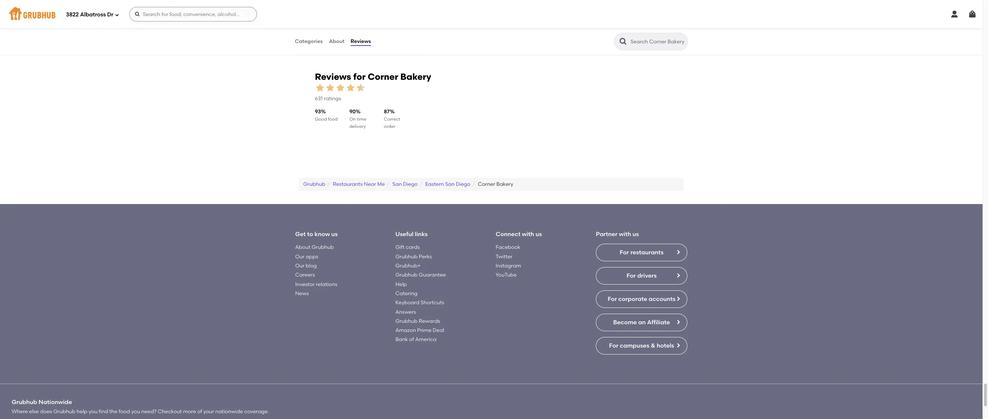 Task type: vqa. For each thing, say whether or not it's contained in the screenshot.
Best service ever
no



Task type: describe. For each thing, give the bounding box(es) containing it.
drivers
[[638, 273, 657, 280]]

for campuses & hotels link
[[596, 338, 688, 355]]

for corporate accounts link
[[596, 291, 688, 308]]

165 ratings
[[652, 33, 678, 39]]

good
[[315, 117, 327, 122]]

gift cards grubhub perks grubhub+ grubhub guarantee help catering keyboard shortcuts answers grubhub rewards amazon prime deal bank of america
[[396, 245, 446, 343]]

for
[[353, 71, 366, 82]]

dr
[[107, 11, 113, 18]]

catering link
[[396, 291, 418, 297]]

2 horizontal spatial svg image
[[951, 10, 960, 19]]

facebook
[[496, 245, 521, 251]]

near
[[364, 181, 376, 187]]

partner with us
[[596, 231, 639, 238]]

Search for food, convenience, alcohol... search field
[[129, 7, 257, 22]]

prime
[[417, 328, 432, 334]]

1 san from the left
[[393, 181, 402, 187]]

grubhub left the restaurants
[[303, 181, 326, 187]]

right image for for campuses & hotels
[[676, 343, 682, 349]]

instagram
[[496, 263, 522, 269]]

cards
[[406, 245, 420, 251]]

san diego
[[393, 181, 418, 187]]

delivery for 90 on time delivery
[[350, 124, 366, 129]]

ratings for 631 ratings
[[324, 96, 341, 102]]

campuses
[[620, 343, 650, 350]]

87
[[384, 109, 390, 115]]

0 vertical spatial bakery
[[401, 71, 432, 82]]

for for for restaurants
[[620, 249, 630, 256]]

else
[[29, 409, 39, 415]]

youtube
[[496, 272, 517, 278]]

amazon
[[396, 328, 416, 334]]

ratings for 165 ratings
[[661, 33, 678, 39]]

careers link
[[295, 272, 315, 278]]

accounts
[[649, 296, 676, 303]]

albatross
[[80, 11, 106, 18]]

help
[[77, 409, 87, 415]]

youtube link
[[496, 272, 517, 278]]

1 our from the top
[[295, 254, 305, 260]]

corner bakery link
[[478, 181, 514, 187]]

88
[[523, 33, 529, 39]]

for restaurants
[[620, 249, 664, 256]]

with for partner
[[619, 231, 632, 238]]

delivery for 25–40 min $3.49 delivery
[[447, 31, 464, 37]]

food inside 93 good food
[[328, 117, 338, 122]]

eastern san diego link
[[426, 181, 471, 187]]

main navigation navigation
[[0, 0, 983, 28]]

become an affiliate link
[[596, 314, 688, 332]]

deal
[[433, 328, 444, 334]]

on
[[350, 117, 356, 122]]

90
[[350, 109, 356, 115]]

2 san from the left
[[445, 181, 455, 187]]

our apps link
[[295, 254, 318, 260]]

rewards
[[419, 318, 441, 325]]

1 diego from the left
[[403, 181, 418, 187]]

grubhub inside about grubhub our apps our blog careers investor relations news
[[312, 245, 334, 251]]

grubhub down grubhub+ link
[[396, 272, 418, 278]]

san diego link
[[393, 181, 418, 187]]

min for 88 ratings
[[449, 25, 457, 30]]

25–40 min $2.49 delivery
[[305, 25, 333, 37]]

for drivers
[[627, 273, 657, 280]]

the
[[109, 409, 118, 415]]

88 ratings
[[523, 33, 548, 39]]

for for for corporate accounts
[[608, 296, 617, 303]]

grubhub rewards link
[[396, 318, 441, 325]]

25–40 for $2.49
[[305, 25, 318, 30]]

with for connect
[[522, 231, 535, 238]]

15–30 min $1.49 delivery
[[566, 25, 593, 37]]

grubhub down gift cards link
[[396, 254, 418, 260]]

coverage.
[[244, 409, 269, 415]]

87 correct order
[[384, 109, 401, 129]]

1 us from the left
[[332, 231, 338, 238]]

nationwide
[[216, 409, 243, 415]]

answers link
[[396, 309, 416, 315]]

us for connect with us
[[536, 231, 542, 238]]

about button
[[329, 28, 345, 55]]

corner bakery
[[478, 181, 514, 187]]

checkout
[[158, 409, 182, 415]]

investor relations link
[[295, 281, 338, 288]]

eastern san diego
[[426, 181, 471, 187]]

min for 165 ratings
[[579, 25, 587, 30]]

93
[[315, 109, 321, 115]]

&
[[651, 343, 656, 350]]

grubhub down answers link in the bottom left of the page
[[396, 318, 418, 325]]

categories
[[295, 38, 323, 44]]

for campuses & hotels
[[610, 343, 675, 350]]

1 you from the left
[[89, 409, 98, 415]]

need?
[[141, 409, 157, 415]]

partner
[[596, 231, 618, 238]]

get
[[295, 231, 306, 238]]

grubhub perks link
[[396, 254, 432, 260]]

amazon prime deal link
[[396, 328, 444, 334]]

bank of america link
[[396, 337, 437, 343]]

bank
[[396, 337, 408, 343]]

for restaurants link
[[596, 244, 688, 262]]

0 horizontal spatial svg image
[[115, 13, 119, 17]]

1 vertical spatial bakery
[[497, 181, 514, 187]]

me
[[378, 181, 385, 187]]

correct
[[384, 117, 401, 122]]

reviews button
[[351, 28, 372, 55]]

for for for campuses & hotels
[[610, 343, 619, 350]]

corporate
[[619, 296, 648, 303]]

your
[[204, 409, 214, 415]]

min inside 25–40 min $2.49 delivery
[[319, 25, 327, 30]]

svg image
[[969, 10, 978, 19]]

restaurants
[[631, 249, 664, 256]]

search icon image
[[619, 37, 628, 46]]



Task type: locate. For each thing, give the bounding box(es) containing it.
twitter
[[496, 254, 513, 260]]

25–40
[[305, 25, 318, 30], [436, 25, 448, 30]]

1 vertical spatial about
[[295, 245, 311, 251]]

2 horizontal spatial ratings
[[661, 33, 678, 39]]

631 ratings
[[315, 96, 341, 102]]

star icon image
[[388, 25, 394, 31], [394, 25, 400, 31], [400, 25, 406, 31], [406, 25, 412, 31], [412, 25, 417, 31], [412, 25, 417, 31], [519, 25, 524, 31], [524, 25, 530, 31], [530, 25, 536, 31], [536, 25, 542, 31], [542, 25, 548, 31], [542, 25, 548, 31], [649, 25, 655, 31], [655, 25, 661, 31], [661, 25, 666, 31], [666, 25, 672, 31], [672, 25, 678, 31], [672, 25, 678, 31], [315, 83, 325, 93], [325, 83, 336, 93], [336, 83, 346, 93], [346, 83, 356, 93], [356, 83, 366, 93], [356, 83, 366, 93]]

blog
[[306, 263, 317, 269]]

right image down right image
[[676, 296, 682, 302]]

$1.49
[[566, 31, 576, 37]]

1 horizontal spatial min
[[449, 25, 457, 30]]

reviews inside button
[[351, 38, 371, 44]]

1 horizontal spatial you
[[131, 409, 140, 415]]

ratings for 88 ratings
[[530, 33, 548, 39]]

1 horizontal spatial svg image
[[135, 11, 140, 17]]

1 horizontal spatial of
[[409, 337, 414, 343]]

for
[[620, 249, 630, 256], [627, 273, 636, 280], [608, 296, 617, 303], [610, 343, 619, 350]]

for corporate accounts
[[608, 296, 676, 303]]

nationwide
[[39, 399, 72, 406]]

keyboard shortcuts link
[[396, 300, 445, 306]]

1 horizontal spatial ratings
[[530, 33, 548, 39]]

find
[[99, 409, 108, 415]]

grubhub nationwide where else does grubhub help you find the food you need? checkout more of your nationwide coverage.
[[12, 399, 269, 415]]

about inside 'button'
[[329, 38, 345, 44]]

1 horizontal spatial with
[[619, 231, 632, 238]]

time
[[357, 117, 367, 122]]

1 vertical spatial our
[[295, 263, 305, 269]]

about down 25–40 min $2.49 delivery
[[329, 38, 345, 44]]

restaurants near me link
[[333, 181, 385, 187]]

1 right image from the top
[[676, 250, 682, 255]]

of right bank on the left of the page
[[409, 337, 414, 343]]

1 with from the left
[[522, 231, 535, 238]]

right image right affiliate in the right of the page
[[676, 320, 682, 326]]

ratings right 88
[[530, 33, 548, 39]]

15–30
[[566, 25, 578, 30]]

our blog link
[[295, 263, 317, 269]]

3 us from the left
[[633, 231, 639, 238]]

25–40 inside 25–40 min $2.49 delivery
[[305, 25, 318, 30]]

restaurants
[[333, 181, 363, 187]]

right image for for corporate accounts
[[676, 296, 682, 302]]

us right know
[[332, 231, 338, 238]]

0 vertical spatial corner
[[368, 71, 399, 82]]

0 horizontal spatial corner
[[368, 71, 399, 82]]

3 min from the left
[[579, 25, 587, 30]]

delivery right $1.49
[[577, 31, 593, 37]]

1 horizontal spatial san
[[445, 181, 455, 187]]

2 you from the left
[[131, 409, 140, 415]]

0 horizontal spatial diego
[[403, 181, 418, 187]]

3 right image from the top
[[676, 320, 682, 326]]

food inside grubhub nationwide where else does grubhub help you find the food you need? checkout more of your nationwide coverage.
[[119, 409, 130, 415]]

with right partner
[[619, 231, 632, 238]]

right image inside become an affiliate link
[[676, 320, 682, 326]]

1 horizontal spatial us
[[536, 231, 542, 238]]

connect with us
[[496, 231, 542, 238]]

corner
[[368, 71, 399, 82], [478, 181, 496, 187]]

25–40 up $2.49
[[305, 25, 318, 30]]

instagram link
[[496, 263, 522, 269]]

0 vertical spatial our
[[295, 254, 305, 260]]

our up our blog link
[[295, 254, 305, 260]]

know
[[315, 231, 330, 238]]

about grubhub link
[[295, 245, 334, 251]]

america
[[416, 337, 437, 343]]

for left 'campuses'
[[610, 343, 619, 350]]

reviews for reviews for corner bakery
[[315, 71, 351, 82]]

delivery inside 25–40 min $2.49 delivery
[[317, 31, 333, 37]]

25–40 up $3.49
[[436, 25, 448, 30]]

of
[[409, 337, 414, 343], [197, 409, 202, 415]]

delivery for 25–40 min $2.49 delivery
[[317, 31, 333, 37]]

1 25–40 from the left
[[305, 25, 318, 30]]

0 vertical spatial food
[[328, 117, 338, 122]]

2 horizontal spatial us
[[633, 231, 639, 238]]

us right connect
[[536, 231, 542, 238]]

0 vertical spatial reviews
[[351, 38, 371, 44]]

2 min from the left
[[449, 25, 457, 30]]

news
[[295, 291, 309, 297]]

ratings right 165
[[661, 33, 678, 39]]

0 horizontal spatial with
[[522, 231, 535, 238]]

perks
[[419, 254, 432, 260]]

us for partner with us
[[633, 231, 639, 238]]

us up for restaurants
[[633, 231, 639, 238]]

become an affiliate
[[614, 319, 671, 326]]

ratings right 631
[[324, 96, 341, 102]]

reviews right the about 'button'
[[351, 38, 371, 44]]

grubhub down know
[[312, 245, 334, 251]]

for down partner with us
[[620, 249, 630, 256]]

food
[[328, 117, 338, 122], [119, 409, 130, 415]]

0 vertical spatial about
[[329, 38, 345, 44]]

hotels
[[657, 343, 675, 350]]

right image for become an affiliate
[[676, 320, 682, 326]]

0 horizontal spatial us
[[332, 231, 338, 238]]

bakery
[[401, 71, 432, 82], [497, 181, 514, 187]]

0 horizontal spatial bakery
[[401, 71, 432, 82]]

san right eastern
[[445, 181, 455, 187]]

delivery inside 90 on time delivery
[[350, 124, 366, 129]]

delivery right $2.49
[[317, 31, 333, 37]]

for left drivers
[[627, 273, 636, 280]]

right image inside for campuses & hotels 'link'
[[676, 343, 682, 349]]

Search Corner Bakery search field
[[630, 38, 686, 45]]

categories button
[[295, 28, 323, 55]]

delivery for 15–30 min $1.49 delivery
[[577, 31, 593, 37]]

1 min from the left
[[319, 25, 327, 30]]

grubhub up where at the bottom left
[[12, 399, 37, 406]]

2 diego from the left
[[456, 181, 471, 187]]

order
[[384, 124, 396, 129]]

0 horizontal spatial 25–40
[[305, 25, 318, 30]]

news link
[[295, 291, 309, 297]]

more
[[183, 409, 196, 415]]

2 horizontal spatial min
[[579, 25, 587, 30]]

you left find
[[89, 409, 98, 415]]

our up careers
[[295, 263, 305, 269]]

$3.49
[[436, 31, 446, 37]]

get to know us
[[295, 231, 338, 238]]

1 horizontal spatial corner
[[478, 181, 496, 187]]

0 horizontal spatial san
[[393, 181, 402, 187]]

help link
[[396, 281, 407, 288]]

0 horizontal spatial food
[[119, 409, 130, 415]]

2 our from the top
[[295, 263, 305, 269]]

4 right image from the top
[[676, 343, 682, 349]]

diego
[[403, 181, 418, 187], [456, 181, 471, 187]]

reviews for reviews
[[351, 38, 371, 44]]

right image for for restaurants
[[676, 250, 682, 255]]

1 horizontal spatial about
[[329, 38, 345, 44]]

3822
[[66, 11, 79, 18]]

about up our apps link
[[295, 245, 311, 251]]

reviews up the 631 ratings
[[315, 71, 351, 82]]

facebook twitter instagram youtube
[[496, 245, 522, 278]]

reviews for corner bakery
[[315, 71, 432, 82]]

of inside gift cards grubhub perks grubhub+ grubhub guarantee help catering keyboard shortcuts answers grubhub rewards amazon prime deal bank of america
[[409, 337, 414, 343]]

for inside 'link'
[[610, 343, 619, 350]]

2 right image from the top
[[676, 296, 682, 302]]

1 horizontal spatial diego
[[456, 181, 471, 187]]

grubhub guarantee link
[[396, 272, 446, 278]]

2 25–40 from the left
[[436, 25, 448, 30]]

$2.49
[[305, 31, 316, 37]]

min inside 25–40 min $3.49 delivery
[[449, 25, 457, 30]]

0 horizontal spatial ratings
[[324, 96, 341, 102]]

of left your
[[197, 409, 202, 415]]

affiliate
[[648, 319, 671, 326]]

for for for drivers
[[627, 273, 636, 280]]

food right the the
[[119, 409, 130, 415]]

0 horizontal spatial about
[[295, 245, 311, 251]]

right image inside for restaurants link
[[676, 250, 682, 255]]

about grubhub our apps our blog careers investor relations news
[[295, 245, 338, 297]]

connect
[[496, 231, 521, 238]]

0 vertical spatial of
[[409, 337, 414, 343]]

does
[[40, 409, 52, 415]]

useful links
[[396, 231, 428, 238]]

delivery inside 25–40 min $3.49 delivery
[[447, 31, 464, 37]]

0 horizontal spatial min
[[319, 25, 327, 30]]

careers
[[295, 272, 315, 278]]

631
[[315, 96, 323, 102]]

about for about
[[329, 38, 345, 44]]

delivery inside 15–30 min $1.49 delivery
[[577, 31, 593, 37]]

apps
[[306, 254, 318, 260]]

165
[[652, 33, 660, 39]]

eastern
[[426, 181, 444, 187]]

grubhub+ link
[[396, 263, 421, 269]]

an
[[639, 319, 646, 326]]

diego left eastern
[[403, 181, 418, 187]]

right image
[[676, 250, 682, 255], [676, 296, 682, 302], [676, 320, 682, 326], [676, 343, 682, 349]]

1 vertical spatial corner
[[478, 181, 496, 187]]

1 horizontal spatial bakery
[[497, 181, 514, 187]]

1 horizontal spatial 25–40
[[436, 25, 448, 30]]

with right connect
[[522, 231, 535, 238]]

for left corporate
[[608, 296, 617, 303]]

right image up right image
[[676, 250, 682, 255]]

1 vertical spatial reviews
[[315, 71, 351, 82]]

you left 'need?'
[[131, 409, 140, 415]]

about inside about grubhub our apps our blog careers investor relations news
[[295, 245, 311, 251]]

2 with from the left
[[619, 231, 632, 238]]

relations
[[316, 281, 338, 288]]

90 on time delivery
[[350, 109, 367, 129]]

to
[[307, 231, 313, 238]]

25–40 for $3.49
[[436, 25, 448, 30]]

1 vertical spatial food
[[119, 409, 130, 415]]

gift
[[396, 245, 405, 251]]

links
[[415, 231, 428, 238]]

san right me
[[393, 181, 402, 187]]

25–40 inside 25–40 min $3.49 delivery
[[436, 25, 448, 30]]

about for about grubhub our apps our blog careers investor relations news
[[295, 245, 311, 251]]

min inside 15–30 min $1.49 delivery
[[579, 25, 587, 30]]

delivery right $3.49
[[447, 31, 464, 37]]

2 us from the left
[[536, 231, 542, 238]]

0 horizontal spatial you
[[89, 409, 98, 415]]

help
[[396, 281, 407, 288]]

keyboard
[[396, 300, 420, 306]]

1 vertical spatial of
[[197, 409, 202, 415]]

right image
[[676, 273, 682, 279]]

right image inside 'for corporate accounts' link
[[676, 296, 682, 302]]

1 horizontal spatial food
[[328, 117, 338, 122]]

diego right eastern
[[456, 181, 471, 187]]

restaurants near me
[[333, 181, 385, 187]]

right image right hotels
[[676, 343, 682, 349]]

where
[[12, 409, 28, 415]]

0 horizontal spatial of
[[197, 409, 202, 415]]

grubhub down nationwide
[[53, 409, 75, 415]]

investor
[[295, 281, 315, 288]]

answers
[[396, 309, 416, 315]]

of inside grubhub nationwide where else does grubhub help you find the food you need? checkout more of your nationwide coverage.
[[197, 409, 202, 415]]

food right good
[[328, 117, 338, 122]]

delivery down time
[[350, 124, 366, 129]]

facebook link
[[496, 245, 521, 251]]

grubhub link
[[303, 181, 326, 187]]

svg image
[[951, 10, 960, 19], [135, 11, 140, 17], [115, 13, 119, 17]]

our
[[295, 254, 305, 260], [295, 263, 305, 269]]



